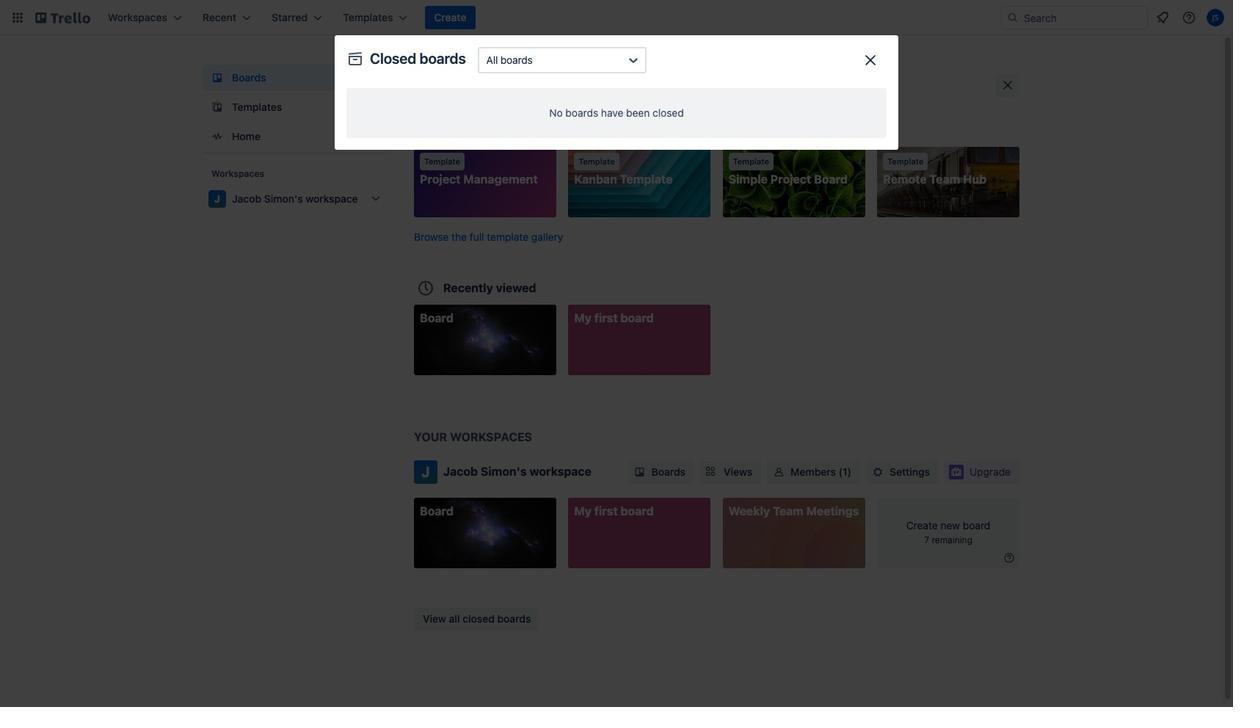 Task type: locate. For each thing, give the bounding box(es) containing it.
1 vertical spatial sm image
[[1003, 551, 1017, 566]]

1 horizontal spatial sm image
[[871, 465, 886, 480]]

0 horizontal spatial sm image
[[633, 465, 647, 480]]

board image
[[209, 69, 226, 87]]

sm image
[[633, 465, 647, 480], [871, 465, 886, 480]]

2 sm image from the left
[[871, 465, 886, 480]]

open information menu image
[[1183, 10, 1197, 25]]

home image
[[209, 128, 226, 145]]

1 sm image from the left
[[633, 465, 647, 480]]

search image
[[1008, 12, 1019, 24]]

0 vertical spatial sm image
[[772, 465, 787, 480]]

sm image
[[772, 465, 787, 480], [1003, 551, 1017, 566]]



Task type: describe. For each thing, give the bounding box(es) containing it.
jacob simon (jacobsimon16) image
[[1207, 9, 1225, 26]]

Search field
[[1019, 7, 1148, 29]]

0 notifications image
[[1155, 9, 1172, 26]]

0 horizontal spatial sm image
[[772, 465, 787, 480]]

template board image
[[209, 98, 226, 116]]

primary element
[[0, 0, 1234, 35]]

1 horizontal spatial sm image
[[1003, 551, 1017, 566]]



Task type: vqa. For each thing, say whether or not it's contained in the screenshot.
Workspace visible image
no



